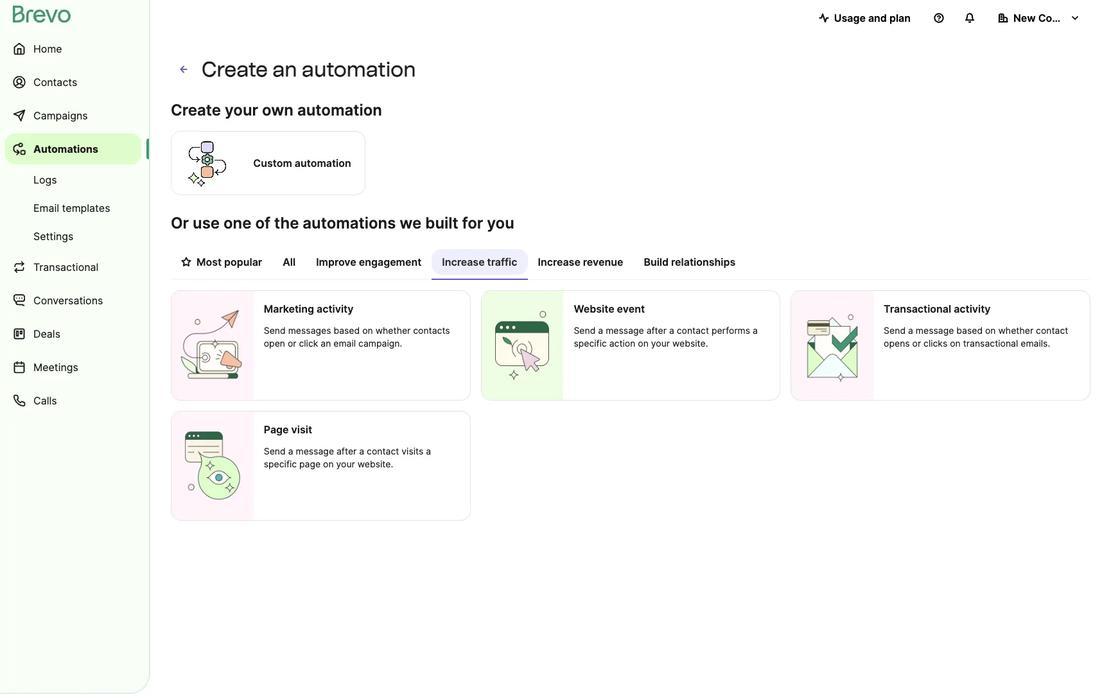 Task type: locate. For each thing, give the bounding box(es) containing it.
campaigns link
[[5, 100, 141, 131]]

0 horizontal spatial activity
[[317, 302, 353, 315]]

2 whether from the left
[[998, 325, 1033, 336]]

send a message based on whether contact opens or clicks on transactional emails.
[[884, 325, 1068, 349]]

send inside send a message after a contact performs a specific action on your website.
[[574, 325, 596, 336]]

or
[[288, 338, 296, 349], [912, 338, 921, 349]]

transactional
[[963, 338, 1018, 349]]

your inside send a message after a contact visits a specific page on your website.
[[336, 458, 355, 469]]

send a message after a contact performs a specific action on your website.
[[574, 325, 758, 349]]

website.
[[672, 338, 708, 349], [358, 458, 393, 469]]

send up opens
[[884, 325, 906, 336]]

send up open
[[264, 325, 286, 336]]

custom automation
[[253, 157, 351, 170]]

0 horizontal spatial your
[[225, 101, 258, 119]]

1 horizontal spatial based
[[956, 325, 983, 336]]

contact for website event
[[677, 325, 709, 336]]

2 activity from the left
[[954, 302, 991, 315]]

message inside send a message after a contact performs a specific action on your website.
[[606, 325, 644, 336]]

0 vertical spatial after
[[646, 325, 667, 336]]

1 whether from the left
[[375, 325, 411, 336]]

1 vertical spatial specific
[[264, 458, 297, 469]]

0 horizontal spatial website.
[[358, 458, 393, 469]]

2 vertical spatial automation
[[295, 157, 351, 170]]

after for page visit
[[337, 445, 357, 456]]

message inside send a message based on whether contact opens or clicks on transactional emails.
[[916, 325, 954, 336]]

1 horizontal spatial after
[[646, 325, 667, 336]]

an right click
[[321, 338, 331, 349]]

tab list
[[171, 249, 1091, 280]]

activity up messages
[[317, 302, 353, 315]]

2 increase from the left
[[538, 256, 580, 268]]

transactional inside 'link'
[[33, 261, 99, 274]]

transactional for transactional
[[33, 261, 99, 274]]

whether up campaign.
[[375, 325, 411, 336]]

specific left the action
[[574, 338, 607, 349]]

or use one of the automations we built for you
[[171, 214, 514, 232]]

send inside send messages based on whether contacts open or click an email campaign.
[[264, 325, 286, 336]]

a inside send a message based on whether contact opens or clicks on transactional emails.
[[908, 325, 913, 336]]

0 vertical spatial your
[[225, 101, 258, 119]]

0 horizontal spatial contact
[[367, 445, 399, 456]]

contact inside send a message after a contact visits a specific page on your website.
[[367, 445, 399, 456]]

0 vertical spatial create
[[202, 57, 268, 82]]

deals
[[33, 328, 60, 340]]

message for visit
[[296, 445, 334, 456]]

0 horizontal spatial or
[[288, 338, 296, 349]]

based up transactional
[[956, 325, 983, 336]]

1 vertical spatial your
[[651, 338, 670, 349]]

2 horizontal spatial message
[[916, 325, 954, 336]]

automation
[[302, 57, 416, 82], [297, 101, 382, 119], [295, 157, 351, 170]]

on right 'clicks'
[[950, 338, 961, 349]]

campaign.
[[358, 338, 402, 349]]

contacts link
[[5, 67, 141, 98]]

specific left page
[[264, 458, 297, 469]]

0 horizontal spatial based
[[334, 325, 360, 336]]

a left visits
[[359, 445, 364, 456]]

an
[[273, 57, 297, 82], [321, 338, 331, 349]]

visit
[[291, 423, 312, 436]]

build relationships link
[[634, 249, 746, 279]]

create your own automation
[[171, 101, 382, 119]]

contact up emails.
[[1036, 325, 1068, 336]]

a right performs
[[753, 325, 758, 336]]

send for marketing
[[264, 325, 286, 336]]

1 vertical spatial after
[[337, 445, 357, 456]]

send down "page"
[[264, 445, 286, 456]]

logs link
[[5, 167, 141, 193]]

1 vertical spatial an
[[321, 338, 331, 349]]

message for event
[[606, 325, 644, 336]]

increase inside increase revenue link
[[538, 256, 580, 268]]

your left own
[[225, 101, 258, 119]]

for
[[462, 214, 483, 232]]

your right the action
[[651, 338, 670, 349]]

increase
[[442, 256, 485, 268], [538, 256, 580, 268]]

increase left traffic
[[442, 256, 485, 268]]

specific for page
[[264, 458, 297, 469]]

send
[[264, 325, 286, 336], [574, 325, 596, 336], [884, 325, 906, 336], [264, 445, 286, 456]]

traffic
[[487, 256, 517, 268]]

message for activity
[[916, 325, 954, 336]]

1 or from the left
[[288, 338, 296, 349]]

2 or from the left
[[912, 338, 921, 349]]

2 based from the left
[[956, 325, 983, 336]]

create
[[202, 57, 268, 82], [171, 101, 221, 119]]

1 horizontal spatial your
[[336, 458, 355, 469]]

a
[[598, 325, 603, 336], [669, 325, 674, 336], [753, 325, 758, 336], [908, 325, 913, 336], [288, 445, 293, 456], [359, 445, 364, 456], [426, 445, 431, 456]]

send messages based on whether contacts open or click an email campaign.
[[264, 325, 450, 349]]

1 horizontal spatial activity
[[954, 302, 991, 315]]

specific inside send a message after a contact visits a specific page on your website.
[[264, 458, 297, 469]]

relationships
[[671, 256, 735, 268]]

0 vertical spatial transactional
[[33, 261, 99, 274]]

specific inside send a message after a contact performs a specific action on your website.
[[574, 338, 607, 349]]

whether
[[375, 325, 411, 336], [998, 325, 1033, 336]]

or
[[171, 214, 189, 232]]

1 horizontal spatial specific
[[574, 338, 607, 349]]

on right the action
[[638, 338, 649, 349]]

website. for visit
[[358, 458, 393, 469]]

email templates link
[[5, 195, 141, 221]]

1 based from the left
[[334, 325, 360, 336]]

automations
[[33, 143, 98, 155]]

your for website event
[[651, 338, 670, 349]]

1 horizontal spatial increase
[[538, 256, 580, 268]]

1 activity from the left
[[317, 302, 353, 315]]

activity for transactional activity
[[954, 302, 991, 315]]

tab list containing most popular
[[171, 249, 1091, 280]]

website. inside send a message after a contact performs a specific action on your website.
[[672, 338, 708, 349]]

1 vertical spatial create
[[171, 101, 221, 119]]

after inside send a message after a contact visits a specific page on your website.
[[337, 445, 357, 456]]

create for create an automation
[[202, 57, 268, 82]]

after inside send a message after a contact performs a specific action on your website.
[[646, 325, 667, 336]]

based up email
[[334, 325, 360, 336]]

increase left revenue on the top right of page
[[538, 256, 580, 268]]

1 horizontal spatial website.
[[672, 338, 708, 349]]

0 horizontal spatial transactional
[[33, 261, 99, 274]]

1 horizontal spatial message
[[606, 325, 644, 336]]

contact for page visit
[[367, 445, 399, 456]]

0 vertical spatial an
[[273, 57, 297, 82]]

whether up emails.
[[998, 325, 1033, 336]]

1 vertical spatial automation
[[297, 101, 382, 119]]

increase inside increase traffic 'link'
[[442, 256, 485, 268]]

a down website
[[598, 325, 603, 336]]

transactional
[[33, 261, 99, 274], [884, 302, 951, 315]]

build relationships
[[644, 256, 735, 268]]

transactional up 'clicks'
[[884, 302, 951, 315]]

message up page
[[296, 445, 334, 456]]

improve engagement link
[[306, 249, 432, 279]]

message up 'clicks'
[[916, 325, 954, 336]]

transactional down the settings link
[[33, 261, 99, 274]]

2 horizontal spatial your
[[651, 338, 670, 349]]

1 horizontal spatial contact
[[677, 325, 709, 336]]

email
[[334, 338, 356, 349]]

0 vertical spatial specific
[[574, 338, 607, 349]]

specific
[[574, 338, 607, 349], [264, 458, 297, 469]]

contact inside send a message after a contact performs a specific action on your website.
[[677, 325, 709, 336]]

increase for increase traffic
[[442, 256, 485, 268]]

contact left visits
[[367, 445, 399, 456]]

0 horizontal spatial specific
[[264, 458, 297, 469]]

click
[[299, 338, 318, 349]]

improve engagement
[[316, 256, 422, 268]]

or left click
[[288, 338, 296, 349]]

1 vertical spatial transactional
[[884, 302, 951, 315]]

your right page
[[336, 458, 355, 469]]

1 vertical spatial website.
[[358, 458, 393, 469]]

0 horizontal spatial message
[[296, 445, 334, 456]]

your inside send a message after a contact performs a specific action on your website.
[[651, 338, 670, 349]]

after
[[646, 325, 667, 336], [337, 445, 357, 456]]

based inside send a message based on whether contact opens or clicks on transactional emails.
[[956, 325, 983, 336]]

0 horizontal spatial after
[[337, 445, 357, 456]]

usage and plan
[[834, 12, 911, 24]]

message up the action
[[606, 325, 644, 336]]

1 increase from the left
[[442, 256, 485, 268]]

0 horizontal spatial an
[[273, 57, 297, 82]]

1 horizontal spatial or
[[912, 338, 921, 349]]

increase traffic
[[442, 256, 517, 268]]

on
[[362, 325, 373, 336], [985, 325, 996, 336], [638, 338, 649, 349], [950, 338, 961, 349], [323, 458, 334, 469]]

an up own
[[273, 57, 297, 82]]

on inside send a message after a contact visits a specific page on your website.
[[323, 458, 334, 469]]

or left 'clicks'
[[912, 338, 921, 349]]

or inside send a message based on whether contact opens or clicks on transactional emails.
[[912, 338, 921, 349]]

1 horizontal spatial whether
[[998, 325, 1033, 336]]

logs
[[33, 173, 57, 186]]

whether inside send messages based on whether contacts open or click an email campaign.
[[375, 325, 411, 336]]

on up transactional
[[985, 325, 996, 336]]

contact
[[677, 325, 709, 336], [1036, 325, 1068, 336], [367, 445, 399, 456]]

deals link
[[5, 319, 141, 349]]

send down website
[[574, 325, 596, 336]]

2 horizontal spatial contact
[[1036, 325, 1068, 336]]

a up opens
[[908, 325, 913, 336]]

send inside send a message based on whether contact opens or clicks on transactional emails.
[[884, 325, 906, 336]]

1 horizontal spatial transactional
[[884, 302, 951, 315]]

message inside send a message after a contact visits a specific page on your website.
[[296, 445, 334, 456]]

page visit
[[264, 423, 312, 436]]

your
[[225, 101, 258, 119], [651, 338, 670, 349], [336, 458, 355, 469]]

0 vertical spatial website.
[[672, 338, 708, 349]]

website. inside send a message after a contact visits a specific page on your website.
[[358, 458, 393, 469]]

on right page
[[323, 458, 334, 469]]

0 horizontal spatial whether
[[375, 325, 411, 336]]

based
[[334, 325, 360, 336], [956, 325, 983, 336]]

clicks
[[924, 338, 947, 349]]

activity up send a message based on whether contact opens or clicks on transactional emails.
[[954, 302, 991, 315]]

1 horizontal spatial an
[[321, 338, 331, 349]]

2 vertical spatial your
[[336, 458, 355, 469]]

on inside send a message after a contact performs a specific action on your website.
[[638, 338, 649, 349]]

activity
[[317, 302, 353, 315], [954, 302, 991, 315]]

contact left performs
[[677, 325, 709, 336]]

contacts
[[413, 325, 450, 336]]

marketing activity
[[264, 302, 353, 315]]

on up campaign.
[[362, 325, 373, 336]]

send inside send a message after a contact visits a specific page on your website.
[[264, 445, 286, 456]]

marketing
[[264, 302, 314, 315]]

0 horizontal spatial increase
[[442, 256, 485, 268]]

transactional for transactional activity
[[884, 302, 951, 315]]



Task type: vqa. For each thing, say whether or not it's contained in the screenshot.
the Calendar corresponding to Google
no



Task type: describe. For each thing, give the bounding box(es) containing it.
create for create your own automation
[[171, 101, 221, 119]]

opens
[[884, 338, 910, 349]]

calls link
[[5, 385, 141, 416]]

home
[[33, 42, 62, 55]]

performs
[[712, 325, 750, 336]]

automations
[[303, 214, 396, 232]]

meetings link
[[5, 352, 141, 383]]

contact inside send a message based on whether contact opens or clicks on transactional emails.
[[1036, 325, 1068, 336]]

transactional link
[[5, 252, 141, 283]]

email templates
[[33, 202, 110, 215]]

one
[[224, 214, 251, 232]]

0 vertical spatial automation
[[302, 57, 416, 82]]

you
[[487, 214, 514, 232]]

and
[[868, 12, 887, 24]]

custom automation button
[[171, 129, 365, 197]]

new company button
[[988, 5, 1091, 31]]

new company
[[1013, 12, 1086, 24]]

contacts
[[33, 76, 77, 89]]

increase for increase revenue
[[538, 256, 580, 268]]

use
[[193, 214, 220, 232]]

the
[[274, 214, 299, 232]]

send for website
[[574, 325, 596, 336]]

visits
[[402, 445, 423, 456]]

open
[[264, 338, 285, 349]]

most popular
[[197, 256, 262, 268]]

based inside send messages based on whether contacts open or click an email campaign.
[[334, 325, 360, 336]]

website. for event
[[672, 338, 708, 349]]

action
[[609, 338, 635, 349]]

after for website event
[[646, 325, 667, 336]]

website
[[574, 302, 614, 315]]

or inside send messages based on whether contacts open or click an email campaign.
[[288, 338, 296, 349]]

engagement
[[359, 256, 422, 268]]

a down "page visit" on the left bottom of page
[[288, 445, 293, 456]]

revenue
[[583, 256, 623, 268]]

we
[[400, 214, 422, 232]]

meetings
[[33, 361, 78, 374]]

usage and plan button
[[808, 5, 921, 31]]

most
[[197, 256, 222, 268]]

on for page visit
[[323, 458, 334, 469]]

templates
[[62, 202, 110, 215]]

emails.
[[1021, 338, 1050, 349]]

company
[[1038, 12, 1086, 24]]

website event
[[574, 302, 645, 315]]

automation inside custom automation button
[[295, 157, 351, 170]]

increase revenue link
[[528, 249, 634, 279]]

all
[[283, 256, 296, 268]]

page
[[264, 423, 289, 436]]

custom
[[253, 157, 292, 170]]

send for page
[[264, 445, 286, 456]]

a left performs
[[669, 325, 674, 336]]

activity for marketing activity
[[317, 302, 353, 315]]

popular
[[224, 256, 262, 268]]

specific for website
[[574, 338, 607, 349]]

send a message after a contact visits a specific page on your website.
[[264, 445, 431, 469]]

conversations link
[[5, 285, 141, 316]]

campaigns
[[33, 109, 88, 122]]

own
[[262, 101, 294, 119]]

page
[[299, 458, 321, 469]]

improve
[[316, 256, 356, 268]]

plan
[[889, 12, 911, 24]]

of
[[255, 214, 270, 232]]

send for transactional
[[884, 325, 906, 336]]

most popular link
[[171, 249, 272, 279]]

messages
[[288, 325, 331, 336]]

build
[[644, 256, 669, 268]]

built
[[425, 214, 458, 232]]

transactional activity
[[884, 302, 991, 315]]

increase revenue
[[538, 256, 623, 268]]

create an automation
[[202, 57, 416, 82]]

email
[[33, 202, 59, 215]]

calls
[[33, 394, 57, 407]]

your for page visit
[[336, 458, 355, 469]]

on for transactional activity
[[950, 338, 961, 349]]

settings
[[33, 230, 73, 243]]

all link
[[272, 249, 306, 279]]

new
[[1013, 12, 1036, 24]]

home link
[[5, 33, 141, 64]]

whether inside send a message based on whether contact opens or clicks on transactional emails.
[[998, 325, 1033, 336]]

an inside send messages based on whether contacts open or click an email campaign.
[[321, 338, 331, 349]]

a right visits
[[426, 445, 431, 456]]

settings link
[[5, 223, 141, 249]]

on inside send messages based on whether contacts open or click an email campaign.
[[362, 325, 373, 336]]

conversations
[[33, 294, 103, 307]]

on for website event
[[638, 338, 649, 349]]

usage
[[834, 12, 866, 24]]

dxrbf image
[[181, 257, 191, 267]]

automations link
[[5, 134, 141, 164]]

event
[[617, 302, 645, 315]]

increase traffic link
[[432, 249, 528, 280]]



